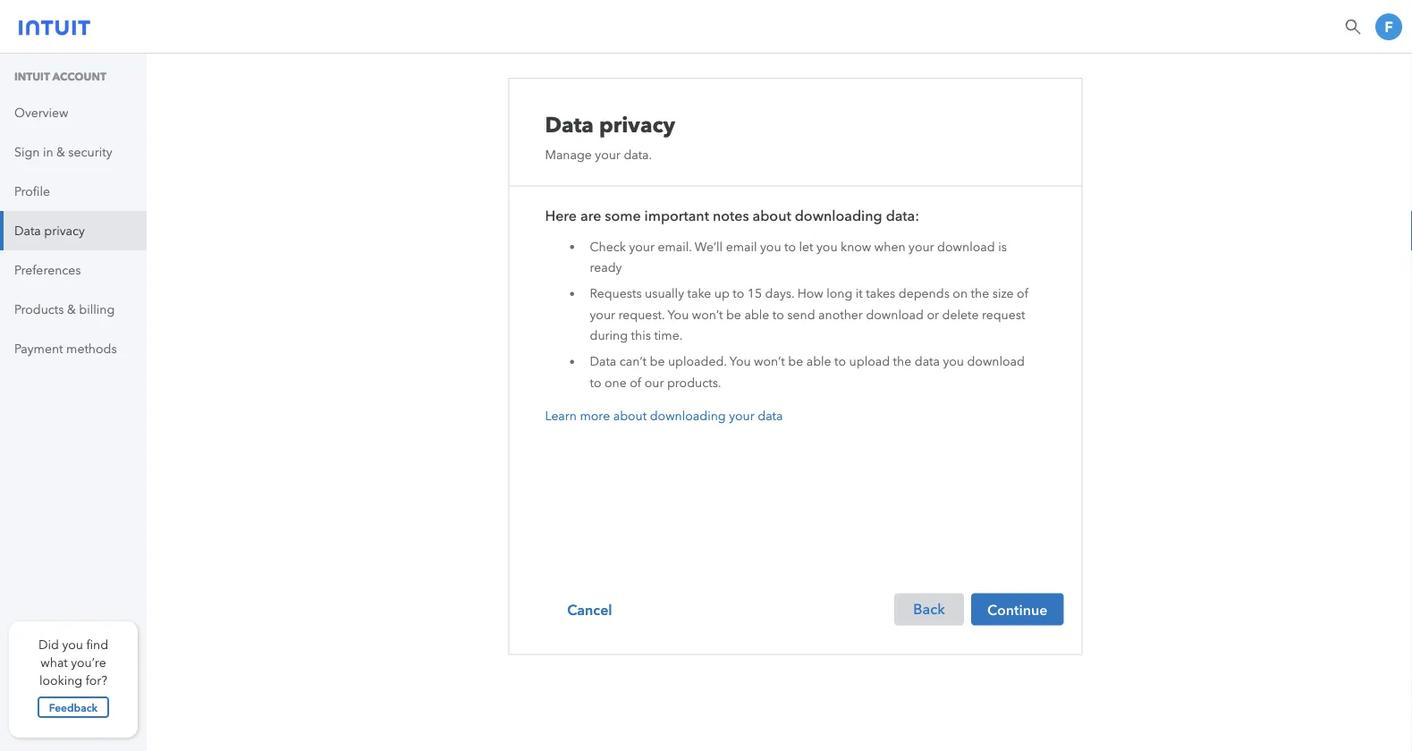 Task type: describe. For each thing, give the bounding box(es) containing it.
is
[[998, 239, 1007, 254]]

you inside did you find what you're looking for?
[[62, 637, 83, 652]]

learn more about downloading your data link
[[545, 409, 783, 423]]

preferences link
[[0, 250, 147, 290]]

long
[[827, 286, 853, 301]]

0 horizontal spatial &
[[56, 144, 65, 159]]

this
[[631, 328, 651, 343]]

manage
[[545, 147, 592, 162]]

be inside requests usually take up to 15 days. how long it takes depends on the size of your request. you won't be able to send another download or delete request during this time.
[[726, 307, 741, 322]]

you inside requests usually take up to 15 days. how long it takes depends on the size of your request. you won't be able to send another download or delete request during this time.
[[667, 307, 689, 322]]

you inside data can't be uploaded. you won't be able to upload the data you download to one of our products.
[[729, 354, 751, 369]]

data.
[[624, 147, 652, 162]]

sign in & security link
[[0, 132, 147, 172]]

payment methods link
[[0, 329, 147, 368]]

data privacy link
[[0, 211, 147, 250]]

let
[[799, 239, 813, 254]]

learn
[[545, 409, 577, 423]]

data can't be uploaded. you won't be able to upload the data you download to one of our products.
[[590, 354, 1025, 390]]

to left one
[[590, 375, 601, 390]]

or
[[927, 307, 939, 322]]

take
[[687, 286, 711, 301]]

notes
[[713, 208, 749, 225]]

0 vertical spatial data privacy
[[545, 112, 675, 138]]

overview link
[[0, 93, 147, 132]]

back
[[913, 601, 945, 618]]

download inside check your email. we'll email you to let you know when your download is ready
[[937, 239, 995, 254]]

important
[[644, 208, 709, 225]]

able inside data can't be uploaded. you won't be able to upload the data you download to one of our products.
[[806, 354, 831, 369]]

intuit logo image
[[19, 14, 90, 36]]

1 vertical spatial downloading
[[650, 409, 726, 423]]

one
[[604, 375, 627, 390]]

to inside check your email. we'll email you to let you know when your download is ready
[[784, 239, 796, 254]]

on
[[953, 286, 968, 301]]

cancel
[[567, 601, 612, 618]]

products
[[14, 302, 64, 317]]

find
[[86, 637, 108, 652]]

upload
[[849, 354, 890, 369]]

methods
[[66, 341, 117, 356]]

sign in & security
[[14, 144, 112, 159]]

looking
[[39, 673, 82, 688]]

of inside requests usually take up to 15 days. how long it takes depends on the size of your request. you won't be able to send another download or delete request during this time.
[[1017, 286, 1028, 301]]

data privacy element
[[508, 78, 1082, 655]]

won't inside requests usually take up to 15 days. how long it takes depends on the size of your request. you won't be able to send another download or delete request during this time.
[[692, 307, 723, 322]]

here
[[545, 208, 577, 225]]

to left 15
[[733, 286, 744, 301]]

email
[[726, 239, 757, 254]]

feedback
[[49, 700, 98, 715]]

billing
[[79, 302, 115, 317]]

when
[[874, 239, 905, 254]]

ready
[[590, 260, 622, 275]]

manage your data.
[[545, 147, 652, 162]]

check your email. we'll email you to let you know when your download is ready
[[590, 239, 1007, 275]]

continue button
[[971, 593, 1064, 626]]

data privacy inside the intuit account element
[[14, 223, 85, 238]]

depends
[[899, 286, 950, 301]]

f
[[1385, 18, 1393, 36]]

account
[[52, 70, 106, 83]]

in
[[43, 144, 53, 159]]

intuit account
[[14, 70, 106, 83]]

products.
[[667, 375, 721, 390]]



Task type: vqa. For each thing, say whether or not it's contained in the screenshot.
all
no



Task type: locate. For each thing, give the bounding box(es) containing it.
1 vertical spatial about
[[613, 409, 647, 423]]

0 horizontal spatial privacy
[[44, 223, 85, 238]]

requests
[[590, 286, 642, 301]]

1 vertical spatial data privacy
[[14, 223, 85, 238]]

did
[[38, 637, 59, 652]]

profile link
[[0, 172, 147, 211]]

you up you're
[[62, 637, 83, 652]]

size
[[992, 286, 1014, 301]]

preferences
[[14, 262, 81, 277]]

feedback button
[[38, 697, 109, 718]]

manage your data. element
[[545, 147, 652, 162]]

download left is
[[937, 239, 995, 254]]

some
[[605, 208, 641, 225]]

request.
[[618, 307, 665, 322]]

2 vertical spatial download
[[967, 354, 1025, 369]]

0 vertical spatial the
[[971, 286, 989, 301]]

privacy up data.
[[599, 112, 675, 138]]

0 vertical spatial download
[[937, 239, 995, 254]]

of left our
[[630, 375, 641, 390]]

download down takes on the top right of the page
[[866, 307, 924, 322]]

&
[[56, 144, 65, 159], [67, 302, 76, 317]]

downloading
[[795, 208, 882, 225], [650, 409, 726, 423]]

products & billing
[[14, 302, 115, 317]]

up
[[714, 286, 730, 301]]

sign
[[14, 144, 40, 159]]

data privacy
[[545, 112, 675, 138], [14, 223, 85, 238]]

0 vertical spatial about
[[753, 208, 791, 225]]

be
[[726, 307, 741, 322], [650, 354, 665, 369], [788, 354, 803, 369]]

you right email
[[760, 239, 781, 254]]

about right notes
[[753, 208, 791, 225]]

data down data can't be uploaded. you won't be able to upload the data you download to one of our products.
[[758, 409, 783, 423]]

1 horizontal spatial data
[[915, 354, 940, 369]]

days.
[[765, 286, 794, 301]]

download inside data can't be uploaded. you won't be able to upload the data you download to one of our products.
[[967, 354, 1025, 369]]

data
[[915, 354, 940, 369], [758, 409, 783, 423]]

data inside data can't be uploaded. you won't be able to upload the data you download to one of our products.
[[590, 354, 616, 369]]

what
[[41, 655, 68, 670]]

products & billing link
[[0, 290, 147, 329]]

1 vertical spatial of
[[630, 375, 641, 390]]

won't down requests usually take up to 15 days. how long it takes depends on the size of your request. you won't be able to send another download or delete request during this time.
[[754, 354, 785, 369]]

1 vertical spatial you
[[729, 354, 751, 369]]

1 horizontal spatial won't
[[754, 354, 785, 369]]

won't down "take"
[[692, 307, 723, 322]]

won't
[[692, 307, 723, 322], [754, 354, 785, 369]]

of
[[1017, 286, 1028, 301], [630, 375, 641, 390]]

& inside "link"
[[67, 302, 76, 317]]

data privacy up the manage your data. 'element'
[[545, 112, 675, 138]]

1 vertical spatial able
[[806, 354, 831, 369]]

know
[[841, 239, 871, 254]]

you right let
[[816, 239, 838, 254]]

0 vertical spatial able
[[744, 307, 769, 322]]

you
[[667, 307, 689, 322], [729, 354, 751, 369]]

privacy down the profile link
[[44, 223, 85, 238]]

download down request
[[967, 354, 1025, 369]]

usually
[[645, 286, 684, 301]]

1 vertical spatial download
[[866, 307, 924, 322]]

help image
[[1344, 18, 1362, 36]]

0 vertical spatial downloading
[[795, 208, 882, 225]]

0 vertical spatial of
[[1017, 286, 1028, 301]]

& left billing
[[67, 302, 76, 317]]

0 horizontal spatial won't
[[692, 307, 723, 322]]

0 horizontal spatial the
[[893, 354, 911, 369]]

send
[[787, 307, 815, 322]]

of right size
[[1017, 286, 1028, 301]]

data down or
[[915, 354, 940, 369]]

0 vertical spatial you
[[667, 307, 689, 322]]

takes
[[866, 286, 895, 301]]

1 horizontal spatial of
[[1017, 286, 1028, 301]]

1 horizontal spatial downloading
[[795, 208, 882, 225]]

be up our
[[650, 354, 665, 369]]

0 vertical spatial privacy
[[599, 112, 675, 138]]

2 vertical spatial data
[[590, 354, 616, 369]]

downloading down products.
[[650, 409, 726, 423]]

payment methods
[[14, 341, 117, 356]]

here are some important notes about downloading data: element
[[545, 204, 1064, 434]]

how
[[797, 286, 823, 301]]

1 vertical spatial &
[[67, 302, 76, 317]]

about right more
[[613, 409, 647, 423]]

able down requests usually take up to 15 days. how long it takes depends on the size of your request. you won't be able to send another download or delete request during this time.
[[806, 354, 831, 369]]

your
[[595, 147, 621, 162], [629, 239, 655, 254], [909, 239, 934, 254], [590, 307, 615, 322], [729, 409, 755, 423]]

intuit account element
[[0, 54, 147, 368]]

data up the manage
[[545, 112, 594, 138]]

1 vertical spatial the
[[893, 354, 911, 369]]

won't inside data can't be uploaded. you won't be able to upload the data you download to one of our products.
[[754, 354, 785, 369]]

2 horizontal spatial be
[[788, 354, 803, 369]]

to
[[784, 239, 796, 254], [733, 286, 744, 301], [772, 307, 784, 322], [834, 354, 846, 369], [590, 375, 601, 390]]

another
[[818, 307, 863, 322]]

we'll
[[695, 239, 723, 254]]

for?
[[86, 673, 107, 688]]

1 horizontal spatial the
[[971, 286, 989, 301]]

1 vertical spatial privacy
[[44, 223, 85, 238]]

overview
[[14, 105, 68, 120]]

our
[[644, 375, 664, 390]]

continue
[[987, 601, 1048, 618]]

here are some important notes about downloading data:
[[545, 208, 919, 225]]

able down 15
[[744, 307, 769, 322]]

delete
[[942, 307, 979, 322]]

the right on
[[971, 286, 989, 301]]

to left upload
[[834, 354, 846, 369]]

0 horizontal spatial downloading
[[650, 409, 726, 423]]

to down days.
[[772, 307, 784, 322]]

1 horizontal spatial &
[[67, 302, 76, 317]]

profile
[[14, 184, 50, 199]]

data privacy up preferences
[[14, 223, 85, 238]]

the inside data can't be uploaded. you won't be able to upload the data you download to one of our products.
[[893, 354, 911, 369]]

uploaded.
[[668, 354, 727, 369]]

able
[[744, 307, 769, 322], [806, 354, 831, 369]]

downloading up know
[[795, 208, 882, 225]]

1 horizontal spatial you
[[729, 354, 751, 369]]

about
[[753, 208, 791, 225], [613, 409, 647, 423]]

0 horizontal spatial able
[[744, 307, 769, 322]]

0 vertical spatial data
[[915, 354, 940, 369]]

the right upload
[[893, 354, 911, 369]]

you up time.
[[667, 307, 689, 322]]

your inside requests usually take up to 15 days. how long it takes depends on the size of your request. you won't be able to send another download or delete request during this time.
[[590, 307, 615, 322]]

data
[[545, 112, 594, 138], [14, 223, 41, 238], [590, 354, 616, 369]]

it
[[856, 286, 863, 301]]

download
[[937, 239, 995, 254], [866, 307, 924, 322], [967, 354, 1025, 369]]

1 vertical spatial data
[[14, 223, 41, 238]]

during
[[590, 328, 628, 343]]

0 horizontal spatial about
[[613, 409, 647, 423]]

data inside data privacy link
[[14, 223, 41, 238]]

learn more about downloading your data
[[545, 409, 783, 423]]

time.
[[654, 328, 683, 343]]

the inside requests usually take up to 15 days. how long it takes depends on the size of your request. you won't be able to send another download or delete request during this time.
[[971, 286, 989, 301]]

0 horizontal spatial be
[[650, 354, 665, 369]]

1 horizontal spatial be
[[726, 307, 741, 322]]

0 horizontal spatial data privacy
[[14, 223, 85, 238]]

1 horizontal spatial data privacy
[[545, 112, 675, 138]]

check
[[590, 239, 626, 254]]

0 horizontal spatial you
[[667, 307, 689, 322]]

data up one
[[590, 354, 616, 369]]

of inside data can't be uploaded. you won't be able to upload the data you download to one of our products.
[[630, 375, 641, 390]]

can't
[[620, 354, 647, 369]]

able inside requests usually take up to 15 days. how long it takes depends on the size of your request. you won't be able to send another download or delete request during this time.
[[744, 307, 769, 322]]

are
[[580, 208, 601, 225]]

you're
[[71, 655, 106, 670]]

did you find what you're looking for?
[[38, 637, 108, 688]]

be down the send
[[788, 354, 803, 369]]

0 vertical spatial &
[[56, 144, 65, 159]]

request
[[982, 307, 1025, 322]]

download inside requests usually take up to 15 days. how long it takes depends on the size of your request. you won't be able to send another download or delete request during this time.
[[866, 307, 924, 322]]

be down up
[[726, 307, 741, 322]]

payment
[[14, 341, 63, 356]]

requests usually take up to 15 days. how long it takes depends on the size of your request. you won't be able to send another download or delete request during this time.
[[590, 286, 1028, 343]]

1 horizontal spatial able
[[806, 354, 831, 369]]

to left let
[[784, 239, 796, 254]]

you
[[760, 239, 781, 254], [816, 239, 838, 254], [943, 354, 964, 369], [62, 637, 83, 652]]

1 horizontal spatial privacy
[[599, 112, 675, 138]]

15
[[747, 286, 762, 301]]

0 horizontal spatial data
[[758, 409, 783, 423]]

data:
[[886, 208, 919, 225]]

1 vertical spatial won't
[[754, 354, 785, 369]]

security
[[68, 144, 112, 159]]

you inside data can't be uploaded. you won't be able to upload the data you download to one of our products.
[[943, 354, 964, 369]]

0 vertical spatial data
[[545, 112, 594, 138]]

privacy inside the intuit account element
[[44, 223, 85, 238]]

cancel button
[[545, 593, 634, 626]]

1 vertical spatial data
[[758, 409, 783, 423]]

you down delete
[[943, 354, 964, 369]]

1 horizontal spatial about
[[753, 208, 791, 225]]

0 vertical spatial won't
[[692, 307, 723, 322]]

& right in
[[56, 144, 65, 159]]

the
[[971, 286, 989, 301], [893, 354, 911, 369]]

data inside data can't be uploaded. you won't be able to upload the data you download to one of our products.
[[915, 354, 940, 369]]

data down the profile
[[14, 223, 41, 238]]

you right uploaded.
[[729, 354, 751, 369]]

privacy
[[599, 112, 675, 138], [44, 223, 85, 238]]

email.
[[658, 239, 692, 254]]

back button
[[894, 593, 964, 626]]

0 horizontal spatial of
[[630, 375, 641, 390]]

intuit
[[14, 70, 50, 83]]

more
[[580, 409, 610, 423]]



